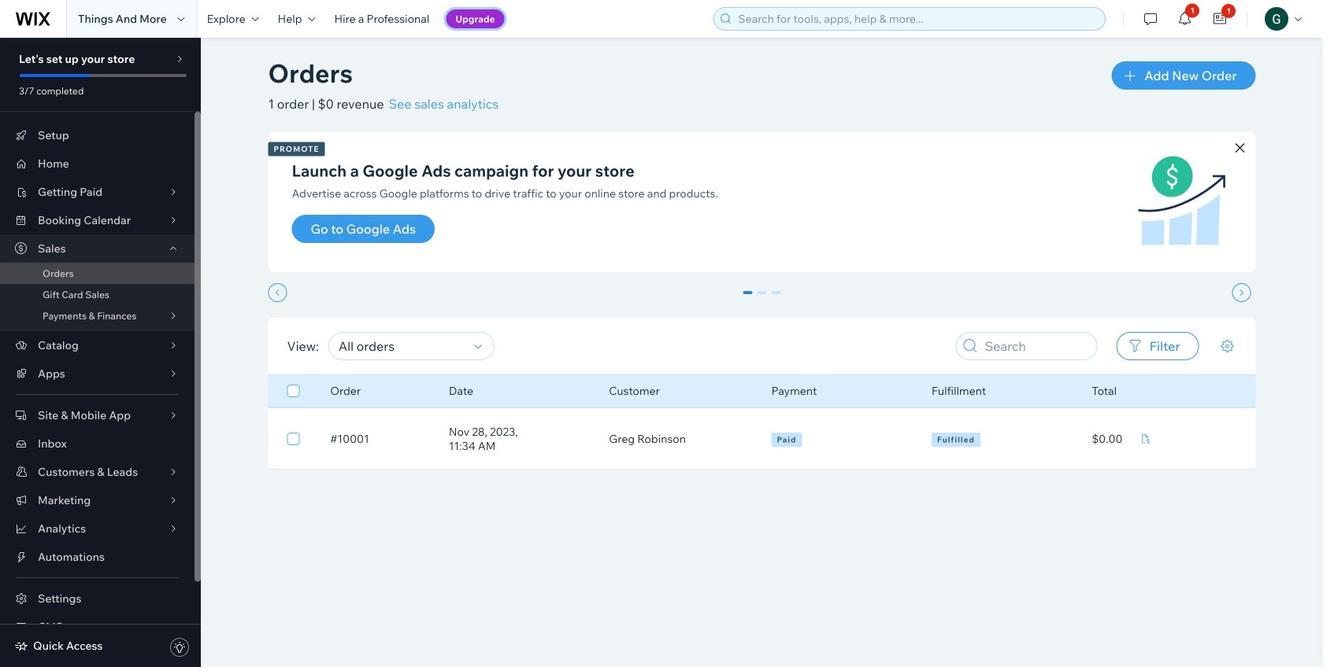 Task type: vqa. For each thing, say whether or not it's contained in the screenshot.
Sidebar element
yes



Task type: locate. For each thing, give the bounding box(es) containing it.
None checkbox
[[287, 382, 300, 401], [287, 430, 300, 449], [287, 382, 300, 401], [287, 430, 300, 449]]

Search field
[[980, 333, 1092, 360]]



Task type: describe. For each thing, give the bounding box(es) containing it.
Search for tools, apps, help & more... field
[[733, 8, 1100, 30]]

sidebar element
[[0, 38, 201, 668]]

Unsaved view field
[[334, 333, 469, 360]]

launch a google ads campaign for your store image
[[1130, 151, 1232, 254]]



